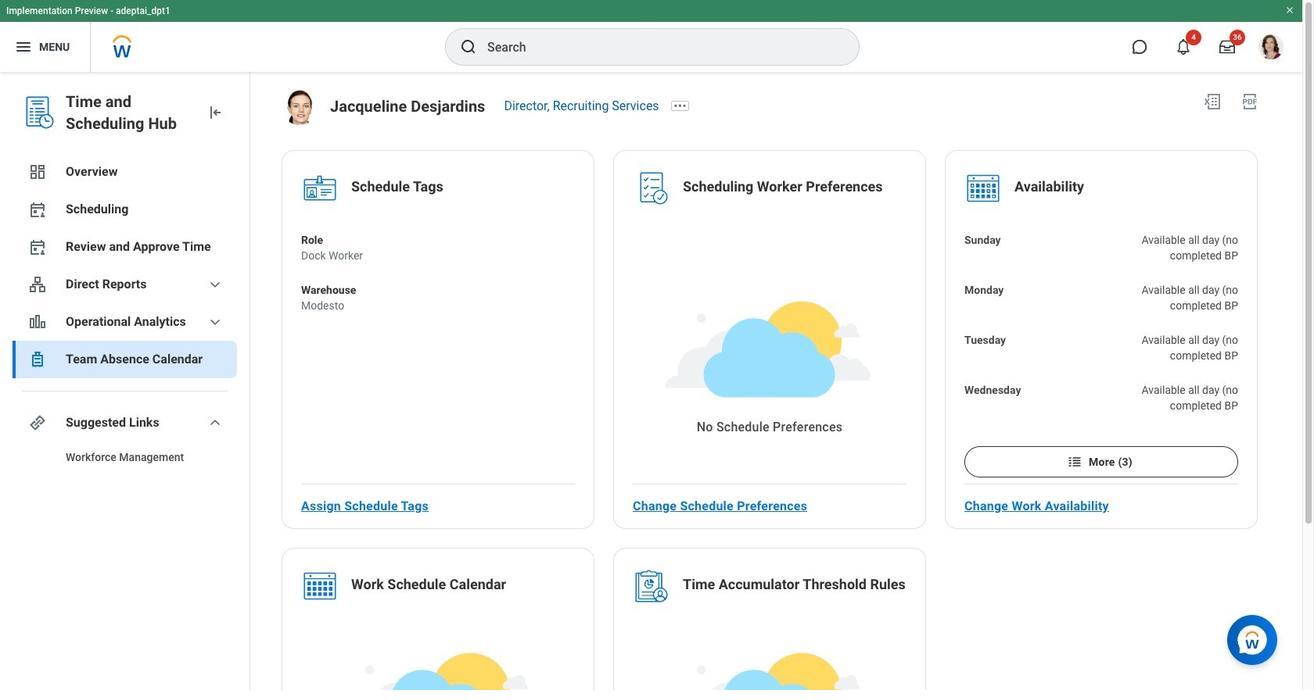Task type: vqa. For each thing, say whether or not it's contained in the screenshot.
MENU dropdown button
no



Task type: locate. For each thing, give the bounding box(es) containing it.
task timeoff image
[[28, 351, 47, 369]]

0 vertical spatial chevron down small image
[[206, 275, 225, 294]]

chevron down small image
[[206, 275, 225, 294], [206, 414, 225, 433]]

profile logan mcneil image
[[1259, 34, 1284, 63]]

transformation import image
[[206, 103, 225, 122]]

demo_f009.png image
[[282, 89, 318, 125]]

banner
[[0, 0, 1303, 72]]

dock worker element
[[301, 248, 363, 264]]

scheduling worker preferences element
[[683, 178, 883, 200]]

view team image
[[28, 275, 47, 294]]

time and scheduling hub element
[[66, 91, 193, 135]]

view printable version (pdf) image
[[1241, 92, 1260, 111]]

work schedule calendar element
[[351, 576, 506, 598]]

1 vertical spatial chevron down small image
[[206, 414, 225, 433]]

chevron down small image for view team icon
[[206, 275, 225, 294]]

justify image
[[14, 38, 33, 56]]

navigation pane region
[[0, 72, 250, 691]]

chart image
[[28, 313, 47, 332]]

inbox large image
[[1220, 39, 1235, 55]]

chevron down small image
[[206, 313, 225, 332]]

schedule tags element
[[351, 178, 443, 200]]

2 chevron down small image from the top
[[206, 414, 225, 433]]

chevron down small image for link image at the left bottom of the page
[[206, 414, 225, 433]]

calendar user solid image
[[28, 200, 47, 219]]

1 chevron down small image from the top
[[206, 275, 225, 294]]



Task type: describe. For each thing, give the bounding box(es) containing it.
calendar user solid image
[[28, 238, 47, 257]]

link image
[[28, 414, 47, 433]]

availability element
[[1015, 178, 1084, 200]]

export to excel image
[[1203, 92, 1222, 111]]

dashboard image
[[28, 163, 47, 182]]

list view image
[[1067, 455, 1083, 470]]

close environment banner image
[[1286, 5, 1295, 15]]

search image
[[459, 38, 478, 56]]

modesto element
[[301, 298, 356, 314]]

notifications large image
[[1176, 39, 1192, 55]]

time accumulator threshold rules element
[[683, 576, 906, 598]]

Search Workday  search field
[[487, 30, 827, 64]]



